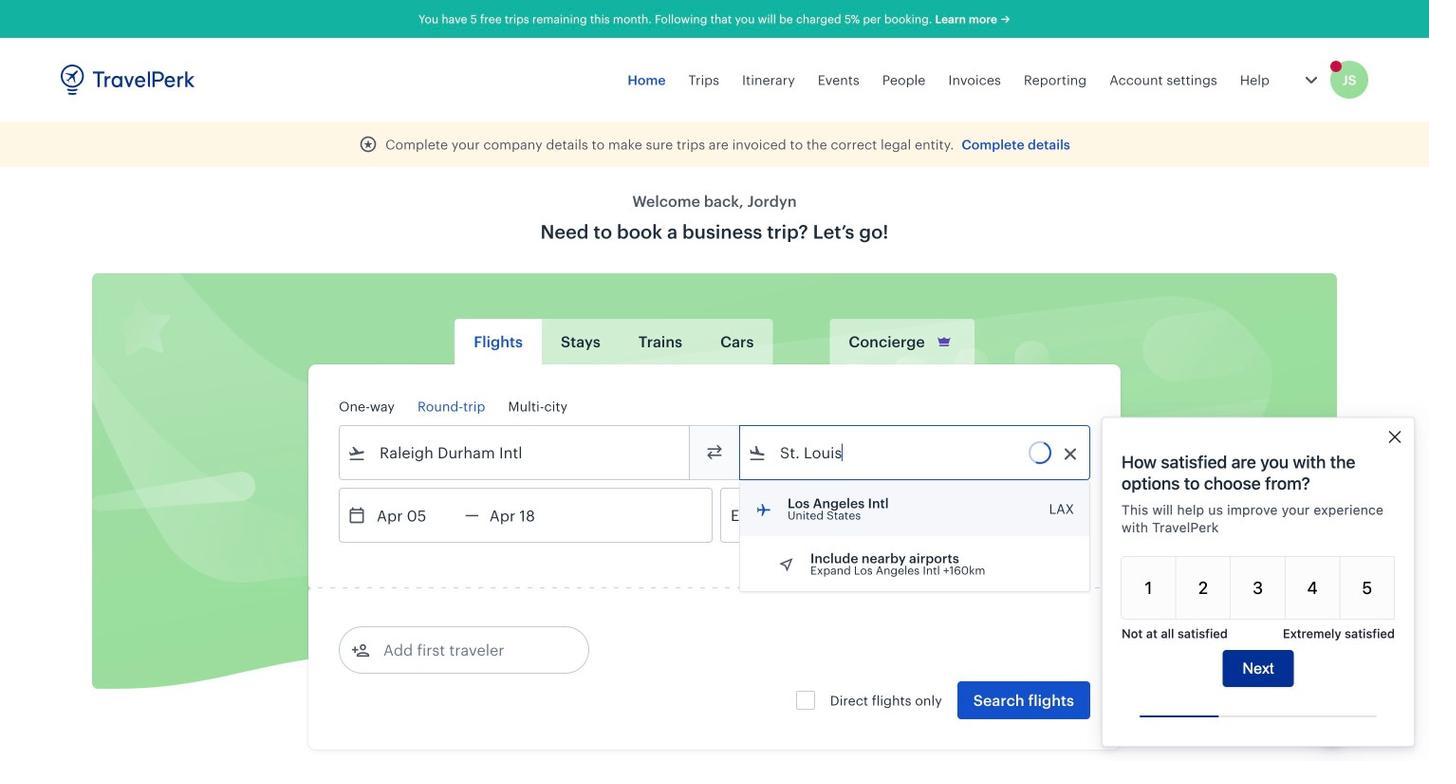 Task type: locate. For each thing, give the bounding box(es) containing it.
To search field
[[767, 437, 1065, 468]]

From search field
[[366, 437, 664, 468]]



Task type: describe. For each thing, give the bounding box(es) containing it.
Return text field
[[479, 489, 578, 542]]

Depart text field
[[366, 489, 465, 542]]

Add first traveler search field
[[370, 635, 567, 665]]



Task type: vqa. For each thing, say whether or not it's contained in the screenshot.
Spirit Airlines IMAGE
no



